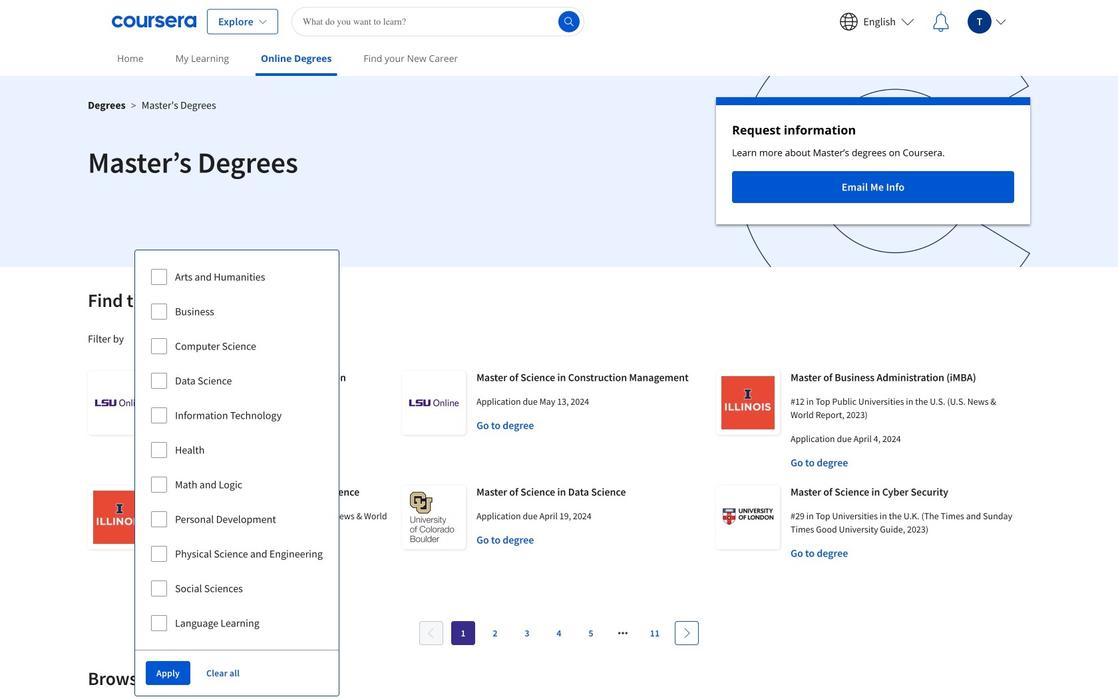 Task type: locate. For each thing, give the bounding box(es) containing it.
list item
[[83, 696, 321, 699], [321, 696, 559, 699]]

1 louisiana state university image from the left
[[88, 371, 152, 435]]

1 horizontal spatial louisiana state university image
[[402, 371, 466, 435]]

university of illinois at urbana-champaign image
[[716, 371, 780, 435], [88, 485, 152, 549]]

1 vertical spatial university of illinois at urbana-champaign image
[[88, 485, 152, 549]]

2 louisiana state university image from the left
[[402, 371, 466, 435]]

status
[[716, 97, 1031, 224]]

louisiana state university image
[[88, 371, 152, 435], [402, 371, 466, 435]]

0 vertical spatial university of illinois at urbana-champaign image
[[716, 371, 780, 435]]

2 list item from the left
[[321, 696, 559, 699]]

0 horizontal spatial louisiana state university image
[[88, 371, 152, 435]]

None search field
[[292, 7, 585, 36]]

list
[[83, 696, 1036, 699]]

options list list box
[[135, 250, 339, 650]]

1 list item from the left
[[83, 696, 321, 699]]



Task type: describe. For each thing, give the bounding box(es) containing it.
actions toolbar
[[135, 650, 339, 696]]

university of colorado boulder image
[[402, 485, 466, 549]]

1 horizontal spatial university of illinois at urbana-champaign image
[[716, 371, 780, 435]]

go to next page image
[[682, 628, 692, 639]]

coursera image
[[112, 11, 196, 32]]

university of london image
[[716, 485, 780, 549]]

0 horizontal spatial university of illinois at urbana-champaign image
[[88, 485, 152, 549]]



Task type: vqa. For each thing, say whether or not it's contained in the screenshot.
Certificate to the left
no



